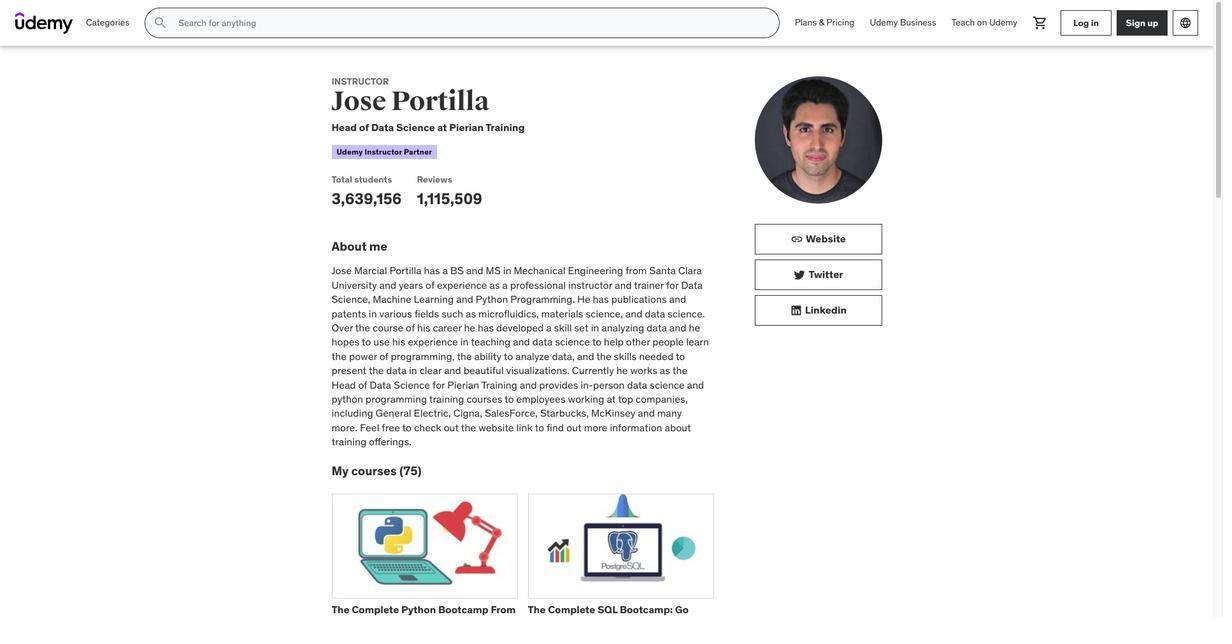 Task type: vqa. For each thing, say whether or not it's contained in the screenshot.
at inside Jose Marcial Portilla has a BS and MS in Mechanical Engineering from Santa Clara University and years of experience as a professional instructor and trainer for Data Science, Machine Learning and Python Programming. He has publications and patents in various fields such as microfluidics, materials science, and data science. Over the course of his career he has developed a skill set in analyzing data and he hopes to use his experience in teaching and data science to help other people learn the power of programming, the ability to analyze data, and the skills needed to present the data in clear and beautiful visualizations. Currently he works as the Head of Data Science for Pierian Training and provides in-person data science and python programming training courses to employees working at top companies, including General Electric, Cigna, SalesForce, Starbucks, McKinsey and many more. Feel free to check out the website link to find out more information about training offerings.
yes



Task type: describe. For each thing, give the bounding box(es) containing it.
and right clear
[[444, 364, 461, 377]]

0 horizontal spatial as
[[466, 307, 476, 320]]

experience
[[408, 336, 458, 349]]

jose portilla image
[[755, 76, 882, 204]]

1 horizontal spatial he
[[616, 364, 628, 377]]

the complete python bootcamp from zero to hero in python link
[[332, 604, 516, 618]]

shopping cart with 0 items image
[[1033, 15, 1048, 31]]

me
[[369, 239, 387, 254]]

programming.
[[510, 293, 575, 306]]

0 horizontal spatial for
[[432, 379, 445, 391]]

0 horizontal spatial has
[[424, 265, 440, 277]]

small image for website
[[791, 233, 803, 246]]

reviews 1,115,509
[[417, 174, 482, 209]]

the for from
[[528, 604, 546, 616]]

plans & pricing link
[[787, 8, 862, 38]]

udemy business link
[[862, 8, 944, 38]]

about me
[[332, 239, 387, 254]]

the down patents
[[355, 322, 370, 334]]

0 vertical spatial as
[[490, 279, 500, 292]]

2 horizontal spatial he
[[689, 322, 700, 334]]

log
[[1073, 17, 1089, 28]]

zero inside the complete sql bootcamp: go from zero to hero
[[553, 616, 575, 618]]

categories button
[[78, 8, 137, 38]]

complete for hero
[[352, 604, 399, 616]]

science.
[[668, 307, 705, 320]]

working
[[568, 393, 604, 406]]

jose inside jose marcial portilla has a bs and ms in mechanical engineering from santa clara university and years of experience as a professional instructor and trainer for data science, machine learning and python programming. he has publications and patents in various fields such as microfluidics, materials science, and data science. over the course of his career he has developed a skill set in analyzing data and he hopes to use his experience in teaching and data science to help other people learn the power of programming, the ability to analyze data, and the skills needed to present the data in clear and beautiful visualizations. currently he works as the head of data science for pierian training and provides in-person data science and python programming training courses to employees working at top companies, including general electric, cigna, salesforce, starbucks, mckinsey and many more. feel free to check out the website link to find out more information about training offerings.
[[332, 265, 352, 277]]

1 vertical spatial science
[[650, 379, 685, 391]]

instructor
[[568, 279, 612, 292]]

people
[[653, 336, 684, 349]]

2 horizontal spatial as
[[660, 364, 670, 377]]

and up companies,
[[687, 379, 704, 391]]

1 vertical spatial training
[[332, 436, 366, 449]]

hopes
[[332, 336, 359, 349]]

1 out from the left
[[444, 422, 459, 434]]

of down "present"
[[358, 379, 367, 391]]

students
[[354, 174, 392, 185]]

to inside the complete sql bootcamp: go from zero to hero
[[577, 616, 588, 618]]

twitter link
[[755, 260, 882, 290]]

0 vertical spatial for
[[666, 279, 679, 292]]

to inside the complete python bootcamp from zero to hero in python
[[356, 616, 366, 618]]

hero inside the complete python bootcamp from zero to hero in python
[[368, 616, 391, 618]]

check
[[414, 422, 441, 434]]

2 horizontal spatial a
[[546, 322, 552, 334]]

learning
[[414, 293, 454, 306]]

course
[[373, 322, 403, 334]]

link
[[516, 422, 533, 434]]

present
[[332, 364, 367, 377]]

electric,
[[414, 407, 451, 420]]

the down "hopes"
[[332, 350, 347, 363]]

portilla for jose
[[391, 85, 489, 118]]

university
[[332, 279, 377, 292]]

science inside instructor jose portilla head of data science at pierian training
[[396, 121, 435, 134]]

0 horizontal spatial he
[[464, 322, 475, 334]]

various
[[379, 307, 412, 320]]

starbucks,
[[540, 407, 589, 420]]

help
[[604, 336, 624, 349]]

from inside the complete sql bootcamp: go from zero to hero
[[528, 616, 551, 618]]

(75)
[[399, 464, 422, 479]]

ms
[[486, 265, 501, 277]]

pricing
[[827, 17, 855, 28]]

my
[[332, 464, 349, 479]]

analyze
[[515, 350, 550, 363]]

data inside instructor jose portilla head of data science at pierian training
[[371, 121, 394, 134]]

plans
[[795, 17, 817, 28]]

linkedin link
[[755, 296, 882, 326]]

and up science.
[[669, 293, 686, 306]]

jose inside instructor jose portilla head of data science at pierian training
[[332, 85, 386, 118]]

data,
[[552, 350, 575, 363]]

sign up
[[1126, 17, 1158, 28]]

programming
[[366, 393, 427, 406]]

the complete sql bootcamp: go from zero to hero
[[528, 604, 689, 618]]

learn
[[686, 336, 709, 349]]

hero inside the complete sql bootcamp: go from zero to hero
[[590, 616, 613, 618]]

data up people
[[647, 322, 667, 334]]

udemy business
[[870, 17, 936, 28]]

jose marcial portilla has a bs and ms in mechanical engineering from santa clara university and years of experience as a professional instructor and trainer for data science, machine learning and python programming. he has publications and patents in various fields such as microfluidics, materials science, and data science. over the course of his career he has developed a skill set in analyzing data and he hopes to use his experience in teaching and data science to help other people learn the power of programming, the ability to analyze data, and the skills needed to present the data in clear and beautiful visualizations. currently he works as the head of data science for pierian training and provides in-person data science and python programming training courses to employees working at top companies, including general electric, cigna, salesforce, starbucks, mckinsey and many more. feel free to check out the website link to find out more information about training offerings.
[[332, 265, 709, 449]]

such
[[442, 307, 463, 320]]

science,
[[586, 307, 623, 320]]

small image
[[790, 305, 803, 317]]

professional
[[510, 279, 566, 292]]

and right bs
[[466, 265, 483, 277]]

including
[[332, 407, 373, 420]]

information
[[610, 422, 662, 434]]

1 horizontal spatial his
[[417, 322, 430, 334]]

the for zero
[[332, 604, 349, 616]]

2 out from the left
[[566, 422, 582, 434]]

trainer
[[634, 279, 664, 292]]

and down publications
[[625, 307, 642, 320]]

1 vertical spatial has
[[593, 293, 609, 306]]

business
[[900, 17, 936, 28]]

training and
[[481, 379, 537, 391]]

patents
[[332, 307, 366, 320]]

employees
[[516, 393, 565, 406]]

1 vertical spatial a
[[502, 279, 508, 292]]

0 vertical spatial a
[[443, 265, 448, 277]]

over
[[332, 322, 353, 334]]

2 vertical spatial data
[[370, 379, 391, 391]]

twitter
[[809, 268, 843, 281]]

clear
[[420, 364, 442, 377]]

total students 3,639,156
[[332, 174, 402, 209]]

beautiful
[[464, 364, 504, 377]]

general
[[376, 407, 411, 420]]

3,639,156
[[332, 189, 402, 209]]

find
[[547, 422, 564, 434]]

at inside jose marcial portilla has a bs and ms in mechanical engineering from santa clara university and years of experience as a professional instructor and trainer for data science, machine learning and python programming. he has publications and patents in various fields such as microfluidics, materials science, and data science. over the course of his career he has developed a skill set in analyzing data and he hopes to use his experience in teaching and data science to help other people learn the power of programming, the ability to analyze data, and the skills needed to present the data in clear and beautiful visualizations. currently he works as the head of data science for pierian training and provides in-person data science and python programming training courses to employees working at top companies, including general electric, cigna, salesforce, starbucks, mckinsey and many more. feel free to check out the website link to find out more information about training offerings.
[[607, 393, 616, 406]]

at inside instructor jose portilla head of data science at pierian training
[[437, 121, 447, 134]]

and up currently in the bottom of the page
[[577, 350, 594, 363]]

set
[[574, 322, 589, 334]]

clara
[[678, 265, 702, 277]]

teaching
[[471, 336, 510, 349]]

mechanical
[[514, 265, 565, 277]]

santa
[[649, 265, 676, 277]]

sign
[[1126, 17, 1145, 28]]

udemy image
[[15, 12, 73, 34]]

data up the programming
[[386, 364, 406, 377]]

complete for to
[[548, 604, 595, 616]]

of experience
[[426, 279, 487, 292]]

person
[[593, 379, 625, 391]]

&
[[819, 17, 824, 28]]

the down needed
[[672, 364, 687, 377]]

skills
[[614, 350, 637, 363]]



Task type: locate. For each thing, give the bounding box(es) containing it.
up
[[1147, 17, 1158, 28]]

2 jose from the top
[[332, 265, 352, 277]]

2 head from the top
[[332, 379, 356, 391]]

1 horizontal spatial from
[[626, 265, 647, 277]]

head inside jose marcial portilla has a bs and ms in mechanical engineering from santa clara university and years of experience as a professional instructor and trainer for data science, machine learning and python programming. he has publications and patents in various fields such as microfluidics, materials science, and data science. over the course of his career he has developed a skill set in analyzing data and he hopes to use his experience in teaching and data science to help other people learn the power of programming, the ability to analyze data, and the skills needed to present the data in clear and beautiful visualizations. currently he works as the head of data science for pierian training and provides in-person data science and python programming training courses to employees working at top companies, including general electric, cigna, salesforce, starbucks, mckinsey and many more. feel free to check out the website link to find out more information about training offerings.
[[332, 379, 356, 391]]

1 zero from the left
[[332, 616, 354, 618]]

portilla up the partner
[[391, 85, 489, 118]]

engineering
[[568, 265, 623, 277]]

portilla inside instructor jose portilla head of data science at pierian training
[[391, 85, 489, 118]]

1 horizontal spatial complete
[[548, 604, 595, 616]]

0 horizontal spatial out
[[444, 422, 459, 434]]

bootcamp:
[[620, 604, 673, 616]]

his right use
[[392, 336, 405, 349]]

1 horizontal spatial zero
[[553, 616, 575, 618]]

data up the programming
[[370, 379, 391, 391]]

1 horizontal spatial as
[[490, 279, 500, 292]]

0 horizontal spatial his
[[392, 336, 405, 349]]

0 horizontal spatial courses
[[351, 464, 397, 479]]

1 the from the left
[[332, 604, 349, 616]]

small image inside the twitter link
[[793, 269, 806, 282]]

python inside jose marcial portilla has a bs and ms in mechanical engineering from santa clara university and years of experience as a professional instructor and trainer for data science, machine learning and python programming. he has publications and patents in various fields such as microfluidics, materials science, and data science. over the course of his career he has developed a skill set in analyzing data and he hopes to use his experience in teaching and data science to help other people learn the power of programming, the ability to analyze data, and the skills needed to present the data in clear and beautiful visualizations. currently he works as the head of data science for pierian training and provides in-person data science and python programming training courses to employees working at top companies, including general electric, cigna, salesforce, starbucks, mckinsey and many more. feel free to check out the website link to find out more information about training offerings.
[[476, 293, 508, 306]]

portilla up and years
[[389, 265, 422, 277]]

0 horizontal spatial zero
[[332, 616, 354, 618]]

on
[[977, 17, 987, 28]]

0 horizontal spatial hero
[[368, 616, 391, 618]]

partner
[[404, 147, 432, 157]]

0 horizontal spatial from
[[528, 616, 551, 618]]

total
[[332, 174, 352, 185]]

and down science.
[[669, 322, 686, 334]]

1 horizontal spatial at
[[607, 393, 616, 406]]

categories
[[86, 17, 130, 28]]

at
[[437, 121, 447, 134], [607, 393, 616, 406]]

has up science,
[[593, 293, 609, 306]]

he up the learn
[[689, 322, 700, 334]]

2 the from the left
[[528, 604, 546, 616]]

1 vertical spatial for
[[432, 379, 445, 391]]

instructor inside instructor jose portilla head of data science at pierian training
[[332, 76, 389, 87]]

small image
[[791, 233, 803, 246], [793, 269, 806, 282]]

head up the python on the bottom left of page
[[332, 379, 356, 391]]

udemy up total
[[337, 147, 363, 157]]

small image inside website link
[[791, 233, 803, 246]]

2 horizontal spatial has
[[593, 293, 609, 306]]

marcial
[[354, 265, 387, 277]]

0 horizontal spatial the
[[332, 604, 349, 616]]

2 hero from the left
[[590, 616, 613, 618]]

from up trainer
[[626, 265, 647, 277]]

top
[[618, 393, 633, 406]]

the complete python bootcamp from zero to hero in python
[[332, 604, 516, 618]]

0 horizontal spatial udemy
[[337, 147, 363, 157]]

zero
[[332, 616, 354, 618], [553, 616, 575, 618]]

1 jose from the top
[[332, 85, 386, 118]]

science
[[555, 336, 590, 349], [650, 379, 685, 391]]

0 vertical spatial at
[[437, 121, 447, 134]]

and down the developed
[[513, 336, 530, 349]]

1 vertical spatial instructor
[[365, 147, 402, 157]]

pierian down beautiful
[[447, 379, 479, 391]]

udemy left business
[[870, 17, 898, 28]]

has left bs
[[424, 265, 440, 277]]

teach
[[952, 17, 975, 28]]

complete inside the complete python bootcamp from zero to hero in python
[[352, 604, 399, 616]]

in inside the complete python bootcamp from zero to hero in python
[[394, 616, 403, 618]]

instructor jose portilla head of data science at pierian training
[[332, 76, 525, 134]]

0 vertical spatial his
[[417, 322, 430, 334]]

udemy for udemy business
[[870, 17, 898, 28]]

1 vertical spatial at
[[607, 393, 616, 406]]

the
[[332, 604, 349, 616], [528, 604, 546, 616]]

jose up udemy instructor partner
[[332, 85, 386, 118]]

0 vertical spatial small image
[[791, 233, 803, 246]]

head up udemy instructor partner
[[332, 121, 357, 134]]

1 horizontal spatial udemy
[[870, 17, 898, 28]]

head inside instructor jose portilla head of data science at pierian training
[[332, 121, 357, 134]]

works
[[630, 364, 657, 377]]

a left bs
[[443, 265, 448, 277]]

1 horizontal spatial hero
[[590, 616, 613, 618]]

data down publications
[[645, 307, 665, 320]]

and up information
[[638, 407, 655, 420]]

submit search image
[[153, 15, 168, 31]]

from
[[491, 604, 516, 616]]

data down clara
[[681, 279, 703, 292]]

2 zero from the left
[[553, 616, 575, 618]]

science,
[[332, 293, 370, 306]]

0 vertical spatial instructor
[[332, 76, 389, 87]]

a
[[443, 265, 448, 277], [502, 279, 508, 292], [546, 322, 552, 334]]

science up the partner
[[396, 121, 435, 134]]

0 horizontal spatial training
[[332, 436, 366, 449]]

data down 'works'
[[627, 379, 647, 391]]

power
[[349, 350, 377, 363]]

1 vertical spatial data
[[681, 279, 703, 292]]

plans & pricing
[[795, 17, 855, 28]]

more. feel
[[332, 422, 379, 434]]

as down needed
[[660, 364, 670, 377]]

microfluidics, materials
[[478, 307, 583, 320]]

science down set
[[555, 336, 590, 349]]

0 vertical spatial head
[[332, 121, 357, 134]]

as right such
[[466, 307, 476, 320]]

training up electric,
[[429, 393, 464, 406]]

science
[[396, 121, 435, 134], [394, 379, 430, 391]]

free
[[382, 422, 400, 434]]

mckinsey
[[591, 407, 635, 420]]

jose up university
[[332, 265, 352, 277]]

science up the programming
[[394, 379, 430, 391]]

pierian left training
[[449, 121, 484, 134]]

and down of experience
[[456, 293, 473, 306]]

zero inside the complete python bootcamp from zero to hero in python
[[332, 616, 354, 618]]

courses
[[467, 393, 502, 406], [351, 464, 397, 479]]

1 vertical spatial his
[[392, 336, 405, 349]]

2 vertical spatial as
[[660, 364, 670, 377]]

out down cigna,
[[444, 422, 459, 434]]

has up teaching
[[478, 322, 494, 334]]

python
[[332, 393, 363, 406]]

0 vertical spatial pierian
[[449, 121, 484, 134]]

small image left twitter
[[793, 269, 806, 282]]

1 vertical spatial head
[[332, 379, 356, 391]]

training down the more. feel
[[332, 436, 366, 449]]

companies,
[[636, 393, 688, 406]]

0 vertical spatial has
[[424, 265, 440, 277]]

bs
[[450, 265, 464, 277]]

udemy for udemy instructor partner
[[337, 147, 363, 157]]

out down starbucks, at left
[[566, 422, 582, 434]]

publications
[[611, 293, 667, 306]]

the down power
[[369, 364, 384, 377]]

1 horizontal spatial a
[[502, 279, 508, 292]]

from right from
[[528, 616, 551, 618]]

developed
[[496, 322, 544, 334]]

many
[[657, 407, 682, 420]]

the inside the complete sql bootcamp: go from zero to hero
[[528, 604, 546, 616]]

at up the reviews
[[437, 121, 447, 134]]

has
[[424, 265, 440, 277], [593, 293, 609, 306], [478, 322, 494, 334]]

jose
[[332, 85, 386, 118], [332, 265, 352, 277]]

from inside jose marcial portilla has a bs and ms in mechanical engineering from santa clara university and years of experience as a professional instructor and trainer for data science, machine learning and python programming. he has publications and patents in various fields such as microfluidics, materials science, and data science. over the course of his career he has developed a skill set in analyzing data and he hopes to use his experience in teaching and data science to help other people learn the power of programming, the ability to analyze data, and the skills needed to present the data in clear and beautiful visualizations. currently he works as the head of data science for pierian training and provides in-person data science and python programming training courses to employees working at top companies, including general electric, cigna, salesforce, starbucks, mckinsey and many more. feel free to check out the website link to find out more information about training offerings.
[[626, 265, 647, 277]]

in-
[[581, 379, 593, 391]]

career
[[433, 322, 462, 334]]

1 vertical spatial portilla
[[389, 265, 422, 277]]

for down clear
[[432, 379, 445, 391]]

his
[[417, 322, 430, 334], [392, 336, 405, 349]]

1 vertical spatial as
[[466, 307, 476, 320]]

2 horizontal spatial udemy
[[989, 17, 1017, 28]]

a left skill
[[546, 322, 552, 334]]

machine
[[373, 293, 411, 306]]

choose a language image
[[1179, 17, 1192, 29]]

0 vertical spatial courses
[[467, 393, 502, 406]]

0 vertical spatial science
[[555, 336, 590, 349]]

0 vertical spatial portilla
[[391, 85, 489, 118]]

1 horizontal spatial science
[[650, 379, 685, 391]]

of inside instructor jose portilla head of data science at pierian training
[[359, 121, 369, 134]]

training
[[429, 393, 464, 406], [332, 436, 366, 449]]

0 vertical spatial data
[[371, 121, 394, 134]]

website
[[806, 233, 846, 246]]

0 horizontal spatial complete
[[352, 604, 399, 616]]

1 vertical spatial science
[[394, 379, 430, 391]]

of up udemy instructor partner
[[359, 121, 369, 134]]

1 horizontal spatial has
[[478, 322, 494, 334]]

linkedin
[[805, 304, 847, 317]]

1 horizontal spatial the
[[528, 604, 546, 616]]

analyzing
[[602, 322, 644, 334]]

bootcamp
[[438, 604, 489, 616]]

1 hero from the left
[[368, 616, 391, 618]]

1 vertical spatial pierian
[[447, 379, 479, 391]]

cigna,
[[453, 407, 482, 420]]

courses down offerings.
[[351, 464, 397, 479]]

2 vertical spatial a
[[546, 322, 552, 334]]

my courses (75)
[[332, 464, 422, 479]]

portilla for marcial
[[389, 265, 422, 277]]

in
[[1091, 17, 1099, 28], [503, 265, 511, 277], [369, 307, 377, 320], [591, 322, 599, 334], [460, 336, 469, 349], [409, 364, 417, 377], [394, 616, 403, 618]]

0 vertical spatial jose
[[332, 85, 386, 118]]

and years
[[379, 279, 423, 292]]

sql
[[597, 604, 618, 616]]

courses inside jose marcial portilla has a bs and ms in mechanical engineering from santa clara university and years of experience as a professional instructor and trainer for data science, machine learning and python programming. he has publications and patents in various fields such as microfluidics, materials science, and data science. over the course of his career he has developed a skill set in analyzing data and he hopes to use his experience in teaching and data science to help other people learn the power of programming, the ability to analyze data, and the skills needed to present the data in clear and beautiful visualizations. currently he works as the head of data science for pierian training and provides in-person data science and python programming training courses to employees working at top companies, including general electric, cigna, salesforce, starbucks, mckinsey and many more. feel free to check out the website link to find out more information about training offerings.
[[467, 393, 502, 406]]

small image left website
[[791, 233, 803, 246]]

training
[[486, 121, 525, 134]]

2 complete from the left
[[548, 604, 595, 616]]

pierian inside jose marcial portilla has a bs and ms in mechanical engineering from santa clara university and years of experience as a professional instructor and trainer for data science, machine learning and python programming. he has publications and patents in various fields such as microfluidics, materials science, and data science. over the course of his career he has developed a skill set in analyzing data and he hopes to use his experience in teaching and data science to help other people learn the power of programming, the ability to analyze data, and the skills needed to present the data in clear and beautiful visualizations. currently he works as the head of data science for pierian training and provides in-person data science and python programming training courses to employees working at top companies, including general electric, cigna, salesforce, starbucks, mckinsey and many more. feel free to check out the website link to find out more information about training offerings.
[[447, 379, 479, 391]]

1 horizontal spatial for
[[666, 279, 679, 292]]

he
[[577, 293, 590, 306]]

0 vertical spatial training
[[429, 393, 464, 406]]

a left professional
[[502, 279, 508, 292]]

portilla inside jose marcial portilla has a bs and ms in mechanical engineering from santa clara university and years of experience as a professional instructor and trainer for data science, machine learning and python programming. he has publications and patents in various fields such as microfluidics, materials science, and data science. over the course of his career he has developed a skill set in analyzing data and he hopes to use his experience in teaching and data science to help other people learn the power of programming, the ability to analyze data, and the skills needed to present the data in clear and beautiful visualizations. currently he works as the head of data science for pierian training and provides in-person data science and python programming training courses to employees working at top companies, including general electric, cigna, salesforce, starbucks, mckinsey and many more. feel free to check out the website link to find out more information about training offerings.
[[389, 265, 422, 277]]

courses up cigna,
[[467, 393, 502, 406]]

at left top
[[607, 393, 616, 406]]

udemy instructor partner
[[337, 147, 432, 157]]

complete inside the complete sql bootcamp: go from zero to hero
[[548, 604, 595, 616]]

needed
[[639, 350, 673, 363]]

his down 'fields' at left
[[417, 322, 430, 334]]

sign up link
[[1117, 10, 1168, 36]]

the complete sql bootcamp: go from zero to hero link
[[528, 604, 689, 618]]

udemy right on
[[989, 17, 1017, 28]]

log in link
[[1061, 10, 1112, 36]]

of down use
[[379, 350, 388, 363]]

1 vertical spatial small image
[[793, 269, 806, 282]]

more
[[584, 422, 607, 434]]

science up companies,
[[650, 379, 685, 391]]

pierian inside instructor jose portilla head of data science at pierian training
[[449, 121, 484, 134]]

data up udemy instructor partner
[[371, 121, 394, 134]]

for down santa
[[666, 279, 679, 292]]

1 complete from the left
[[352, 604, 399, 616]]

2 vertical spatial has
[[478, 322, 494, 334]]

portilla
[[391, 85, 489, 118], [389, 265, 422, 277]]

complete
[[352, 604, 399, 616], [548, 604, 595, 616]]

as down ms
[[490, 279, 500, 292]]

from
[[626, 265, 647, 277], [528, 616, 551, 618]]

data up analyze
[[532, 336, 553, 349]]

Search for anything text field
[[176, 12, 764, 34]]

0 vertical spatial from
[[626, 265, 647, 277]]

1 head from the top
[[332, 121, 357, 134]]

1 vertical spatial from
[[528, 616, 551, 618]]

he right career
[[464, 322, 475, 334]]

the inside the complete python bootcamp from zero to hero in python
[[332, 604, 349, 616]]

the down help
[[596, 350, 611, 363]]

he down skills
[[616, 364, 628, 377]]

1 vertical spatial jose
[[332, 265, 352, 277]]

small image for twitter
[[793, 269, 806, 282]]

1 horizontal spatial courses
[[467, 393, 502, 406]]

udemy
[[870, 17, 898, 28], [989, 17, 1017, 28], [337, 147, 363, 157]]

0 vertical spatial science
[[396, 121, 435, 134]]

and up publications
[[615, 279, 632, 292]]

1 horizontal spatial training
[[429, 393, 464, 406]]

teach on udemy
[[952, 17, 1017, 28]]

0 horizontal spatial at
[[437, 121, 447, 134]]

teach on udemy link
[[944, 8, 1025, 38]]

provides
[[539, 379, 578, 391]]

science inside jose marcial portilla has a bs and ms in mechanical engineering from santa clara university and years of experience as a professional instructor and trainer for data science, machine learning and python programming. he has publications and patents in various fields such as microfluidics, materials science, and data science. over the course of his career he has developed a skill set in analyzing data and he hopes to use his experience in teaching and data science to help other people learn the power of programming, the ability to analyze data, and the skills needed to present the data in clear and beautiful visualizations. currently he works as the head of data science for pierian training and provides in-person data science and python programming training courses to employees working at top companies, including general electric, cigna, salesforce, starbucks, mckinsey and many more. feel free to check out the website link to find out more information about training offerings.
[[394, 379, 430, 391]]

0 horizontal spatial science
[[555, 336, 590, 349]]

about
[[665, 422, 691, 434]]

the down cigna,
[[461, 422, 476, 434]]

of down various
[[406, 322, 415, 334]]

1,115,509
[[417, 189, 482, 209]]

salesforce,
[[485, 407, 538, 420]]

for
[[666, 279, 679, 292], [432, 379, 445, 391]]

skill
[[554, 322, 572, 334]]

0 horizontal spatial a
[[443, 265, 448, 277]]

visualizations.
[[506, 364, 570, 377]]

1 vertical spatial courses
[[351, 464, 397, 479]]

1 horizontal spatial out
[[566, 422, 582, 434]]



